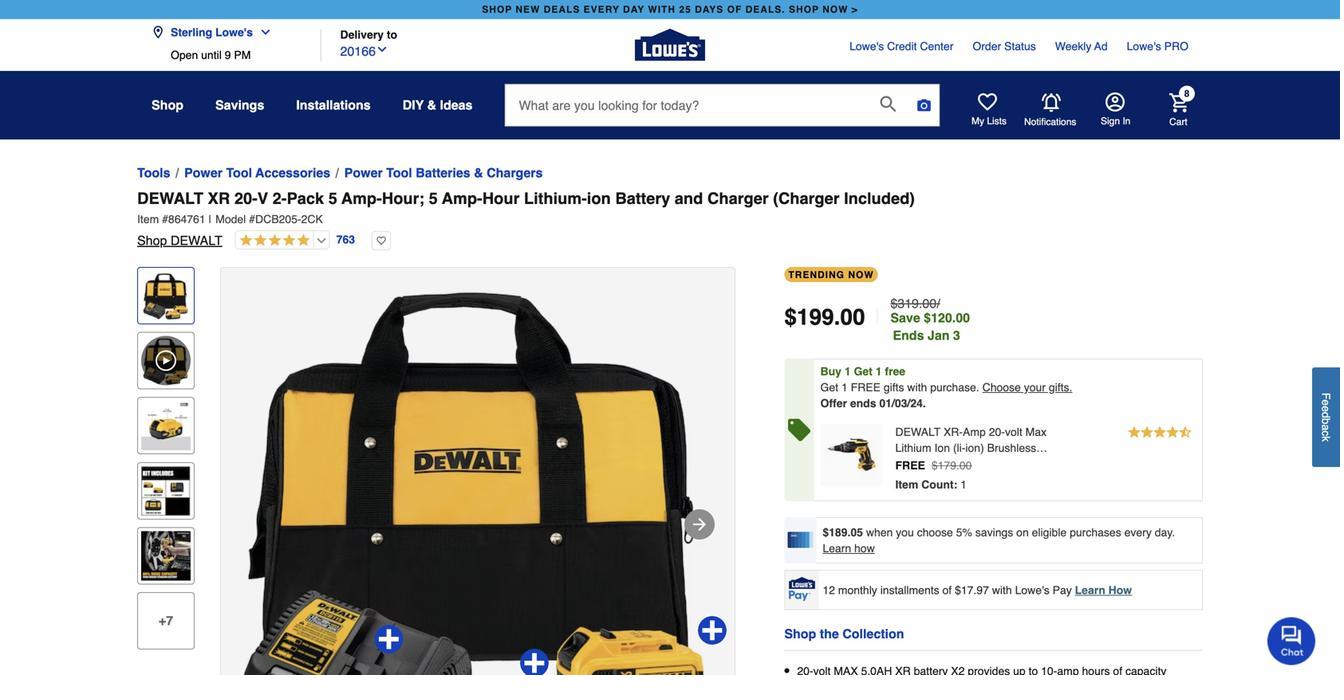 Task type: locate. For each thing, give the bounding box(es) containing it.
2 e from the top
[[1320, 406, 1333, 412]]

free down "lithium"
[[895, 459, 925, 472]]

chevron down image inside sterling lowe's button
[[253, 26, 272, 39]]

b
[[1320, 419, 1333, 425]]

choose
[[982, 381, 1021, 394]]

(li-
[[953, 442, 966, 455]]

lowe's left pay
[[1015, 584, 1050, 597]]

1 horizontal spatial shop
[[789, 4, 819, 15]]

installations button
[[296, 91, 371, 120]]

1 horizontal spatial item
[[895, 479, 918, 491]]

0 horizontal spatial with
[[907, 381, 927, 394]]

on
[[1016, 526, 1029, 539]]

buy 1 get 1 free
[[820, 365, 905, 378]]

day.
[[1155, 526, 1175, 539]]

1 power from the left
[[184, 166, 223, 180]]

of
[[727, 4, 742, 15]]

lowe's up 9
[[215, 26, 253, 39]]

2 5 from the left
[[429, 189, 438, 208]]

1 horizontal spatial with
[[992, 584, 1012, 597]]

e up d
[[1320, 400, 1333, 406]]

lowe's home improvement account image
[[1106, 93, 1125, 112]]

1 vertical spatial get
[[820, 381, 838, 394]]

12 monthly installments of $17.97 with lowe's pay learn how
[[823, 584, 1132, 597]]

0 vertical spatial now
[[822, 4, 848, 15]]

00
[[840, 305, 865, 330], [960, 459, 972, 472]]

$ inside free $ 179 . 00 item count: 1
[[932, 459, 938, 472]]

amp-
[[341, 189, 382, 208], [442, 189, 482, 208]]

free up the ends
[[851, 381, 881, 394]]

$120.00
[[924, 311, 970, 325]]

get down buy
[[820, 381, 838, 394]]

1 # from the left
[[162, 213, 168, 226]]

order status link
[[973, 38, 1036, 54]]

20- up brushless
[[989, 426, 1005, 439]]

dewalt  #dcb205-2ck - thumbnail2 image
[[141, 401, 191, 451]]

$
[[784, 305, 797, 330], [932, 459, 938, 472]]

1 vertical spatial chevron down image
[[376, 43, 388, 56]]

lowe's credit center link
[[850, 38, 954, 54]]

20- up model
[[234, 189, 257, 208]]

1 horizontal spatial .
[[956, 459, 960, 472]]

0 horizontal spatial item
[[137, 213, 159, 226]]

now
[[822, 4, 848, 15], [848, 270, 874, 281]]

diy & ideas button
[[403, 91, 473, 120]]

0 horizontal spatial tool
[[226, 166, 252, 180]]

1 vertical spatial 20-
[[989, 426, 1005, 439]]

0 vertical spatial shop
[[152, 98, 183, 112]]

2 tool from the left
[[386, 166, 412, 180]]

1 vertical spatial 00
[[960, 459, 972, 472]]

1 vertical spatial dewalt
[[171, 233, 222, 248]]

c
[[1320, 431, 1333, 437]]

1 horizontal spatial get
[[854, 365, 873, 378]]

1 tool from the left
[[226, 166, 252, 180]]

free inside free $ 179 . 00 item count: 1
[[895, 459, 925, 472]]

dewalt up "lithium"
[[895, 426, 941, 439]]

1 inside the get 1 free gifts with purchase . choose your gifts. offer ends 01/03/24.
[[842, 381, 848, 394]]

#
[[162, 213, 168, 226], [249, 213, 255, 226]]

dewalt xr 20-v 2-pack 5 amp-hour; 5 amp-hour lithium-ion battery and charger (charger included) item # 864761 | model # dcb205-2ck
[[137, 189, 915, 226]]

1 horizontal spatial 00
[[960, 459, 972, 472]]

pay
[[1053, 584, 1072, 597]]

shop the collection
[[784, 627, 904, 642]]

tool up xr
[[226, 166, 252, 180]]

5 right the pack
[[328, 189, 337, 208]]

0 vertical spatial learn
[[823, 542, 851, 555]]

0 horizontal spatial amp-
[[341, 189, 382, 208]]

Search Query text field
[[505, 85, 867, 126]]

1 vertical spatial shop
[[137, 233, 167, 248]]

+7
[[159, 614, 173, 629]]

1 horizontal spatial amp-
[[442, 189, 482, 208]]

weekly ad
[[1055, 40, 1108, 53]]

. inside free $ 179 . 00 item count: 1
[[956, 459, 960, 472]]

power tool batteries & chargers
[[344, 166, 543, 180]]

with up 01/03/24.
[[907, 381, 927, 394]]

installments
[[880, 584, 939, 597]]

monthly
[[838, 584, 877, 597]]

new
[[516, 4, 540, 15]]

1 shop from the left
[[482, 4, 512, 15]]

0 vertical spatial get
[[854, 365, 873, 378]]

tool inside power tool accessories link
[[226, 166, 252, 180]]

installations
[[296, 98, 371, 112]]

dewalt down 864761
[[171, 233, 222, 248]]

v
[[257, 189, 268, 208]]

ion
[[587, 189, 611, 208]]

0 horizontal spatial &
[[427, 98, 436, 112]]

amp- up 763
[[341, 189, 382, 208]]

3
[[953, 328, 960, 343]]

learn right pay
[[1075, 584, 1105, 597]]

sterling lowe's
[[171, 26, 253, 39]]

free inside the get 1 free gifts with purchase . choose your gifts. offer ends 01/03/24.
[[851, 381, 881, 394]]

batteries
[[416, 166, 470, 180]]

diy & ideas
[[403, 98, 473, 112]]

0 vertical spatial chevron down image
[[253, 26, 272, 39]]

dewalt for dewalt
[[895, 426, 941, 439]]

dewalt up 864761
[[137, 189, 203, 208]]

dewalt  #dcb205-2ck - thumbnail3 image
[[141, 466, 191, 516]]

now right trending
[[848, 270, 874, 281]]

None search field
[[504, 84, 940, 140]]

tool for accessories
[[226, 166, 252, 180]]

1 horizontal spatial power
[[344, 166, 383, 180]]

power
[[184, 166, 223, 180], [344, 166, 383, 180]]

tool inside power tool batteries & chargers link
[[386, 166, 412, 180]]

| inside dewalt xr 20-v 2-pack 5 amp-hour; 5 amp-hour lithium-ion battery and charger (charger included) item # 864761 | model # dcb205-2ck
[[209, 213, 212, 226]]

0 horizontal spatial get
[[820, 381, 838, 394]]

dewalt  #dcb205-2ck - thumbnail image
[[141, 271, 191, 321]]

with
[[907, 381, 927, 394], [992, 584, 1012, 597]]

choose
[[917, 526, 953, 539]]

179
[[938, 459, 956, 472]]

center
[[920, 40, 954, 53]]

1 vertical spatial |
[[875, 304, 881, 331]]

with right $17.97
[[992, 584, 1012, 597]]

item up shop dewalt
[[137, 213, 159, 226]]

1 e from the top
[[1320, 400, 1333, 406]]

2 vertical spatial shop
[[784, 627, 816, 642]]

4.5 stars image
[[1127, 424, 1193, 444]]

now left >
[[822, 4, 848, 15]]

2 horizontal spatial .
[[976, 381, 979, 394]]

00 right 199
[[840, 305, 865, 330]]

every
[[1124, 526, 1152, 539]]

power for power tool accessories
[[184, 166, 223, 180]]

search image
[[880, 96, 896, 112]]

2 amp- from the left
[[442, 189, 482, 208]]

shop left the
[[784, 627, 816, 642]]

1 horizontal spatial #
[[249, 213, 255, 226]]

tool
[[226, 166, 252, 180], [386, 166, 412, 180]]

0 horizontal spatial shop
[[482, 4, 512, 15]]

1 vertical spatial free
[[895, 459, 925, 472]]

amp- down power tool batteries & chargers link on the left top of page
[[442, 189, 482, 208]]

get 1 free gifts with purchase . choose your gifts. offer ends 01/03/24.
[[820, 381, 1072, 410]]

. inside the get 1 free gifts with purchase . choose your gifts. offer ends 01/03/24.
[[976, 381, 979, 394]]

open
[[171, 49, 198, 61]]

& right diy
[[427, 98, 436, 112]]

0 horizontal spatial 20-
[[234, 189, 257, 208]]

shop right deals.
[[789, 4, 819, 15]]

gifts
[[884, 381, 904, 394]]

get up the ends
[[854, 365, 873, 378]]

2 # from the left
[[249, 213, 255, 226]]

learn
[[823, 542, 851, 555], [1075, 584, 1105, 597]]

20- for volt
[[989, 426, 1005, 439]]

0 horizontal spatial free
[[851, 381, 881, 394]]

power up xr
[[184, 166, 223, 180]]

shop down open
[[152, 98, 183, 112]]

trending
[[788, 270, 845, 281]]

1 horizontal spatial chevron down image
[[376, 43, 388, 56]]

0 horizontal spatial #
[[162, 213, 168, 226]]

1 horizontal spatial free
[[895, 459, 925, 472]]

lowe's left pro in the right of the page
[[1127, 40, 1161, 53]]

learn inside the $189.05 when you choose 5% savings on eligible purchases every day. learn how
[[823, 542, 851, 555]]

00 right "179" on the right of the page
[[960, 459, 972, 472]]

$ down trending
[[784, 305, 797, 330]]

5 down power tool batteries & chargers link on the left top of page
[[429, 189, 438, 208]]

ion
[[934, 442, 950, 455]]

| left model
[[209, 213, 212, 226]]

2 shop from the left
[[789, 4, 819, 15]]

free
[[851, 381, 881, 394], [895, 459, 925, 472]]

0 horizontal spatial learn
[[823, 542, 851, 555]]

2 power from the left
[[344, 166, 383, 180]]

# up shop dewalt
[[162, 213, 168, 226]]

1 horizontal spatial 20-
[[989, 426, 1005, 439]]

& up hour
[[474, 166, 483, 180]]

tool for batteries
[[386, 166, 412, 180]]

1 vertical spatial with
[[992, 584, 1012, 597]]

0 vertical spatial &
[[427, 98, 436, 112]]

2 vertical spatial dewalt
[[895, 426, 941, 439]]

0 horizontal spatial 5
[[328, 189, 337, 208]]

product image
[[824, 428, 879, 483]]

. left "choose"
[[976, 381, 979, 394]]

order
[[973, 40, 1001, 53]]

1 horizontal spatial 5
[[429, 189, 438, 208]]

item down screw
[[895, 479, 918, 491]]

max
[[1026, 426, 1047, 439]]

lowe's home improvement notification center image
[[1042, 93, 1061, 112]]

864761
[[168, 213, 206, 226]]

0 horizontal spatial chevron down image
[[253, 26, 272, 39]]

shop up dewalt  #dcb205-2ck - thumbnail
[[137, 233, 167, 248]]

xr-amp 20-volt max lithium ion (li-ion) brushless screw gun
[[895, 426, 1047, 471]]

0 vertical spatial dewalt
[[137, 189, 203, 208]]

0 vertical spatial 20-
[[234, 189, 257, 208]]

shop left new on the left of page
[[482, 4, 512, 15]]

lowe's
[[215, 26, 253, 39], [850, 40, 884, 53], [1127, 40, 1161, 53], [1015, 584, 1050, 597]]

ends
[[893, 328, 924, 343]]

power up hour;
[[344, 166, 383, 180]]

9
[[225, 49, 231, 61]]

location image
[[152, 26, 164, 39]]

1 vertical spatial .
[[976, 381, 979, 394]]

1 vertical spatial $
[[932, 459, 938, 472]]

learn down $189.05
[[823, 542, 851, 555]]

chevron down image
[[253, 26, 272, 39], [376, 43, 388, 56]]

$ down ion
[[932, 459, 938, 472]]

199
[[797, 305, 834, 330]]

pack
[[287, 189, 324, 208]]

0 horizontal spatial 00
[[840, 305, 865, 330]]

2 vertical spatial .
[[956, 459, 960, 472]]

1 horizontal spatial tool
[[386, 166, 412, 180]]

1 vertical spatial item
[[895, 479, 918, 491]]

tool up hour;
[[386, 166, 412, 180]]

lowe's pro
[[1127, 40, 1189, 53]]

0 vertical spatial |
[[209, 213, 212, 226]]

shop
[[152, 98, 183, 112], [137, 233, 167, 248], [784, 627, 816, 642]]

item inside dewalt xr 20-v 2-pack 5 amp-hour; 5 amp-hour lithium-ion battery and charger (charger included) item # 864761 | model # dcb205-2ck
[[137, 213, 159, 226]]

item inside free $ 179 . 00 item count: 1
[[895, 479, 918, 491]]

lowe's left credit
[[850, 40, 884, 53]]

1 right count:
[[961, 479, 967, 491]]

/
[[937, 296, 940, 311]]

0 horizontal spatial .
[[834, 305, 840, 330]]

dewalt
[[137, 189, 203, 208], [171, 233, 222, 248], [895, 426, 941, 439]]

0 vertical spatial item
[[137, 213, 159, 226]]

20- inside xr-amp 20-volt max lithium ion (li-ion) brushless screw gun
[[989, 426, 1005, 439]]

. down (li-
[[956, 459, 960, 472]]

dewalt inside dewalt xr 20-v 2-pack 5 amp-hour; 5 amp-hour lithium-ion battery and charger (charger included) item # 864761 | model # dcb205-2ck
[[137, 189, 203, 208]]

1 horizontal spatial &
[[474, 166, 483, 180]]

0 vertical spatial free
[[851, 381, 881, 394]]

1 amp- from the left
[[341, 189, 382, 208]]

shop for shop the collection
[[784, 627, 816, 642]]

lowe's inside lowe's credit center link
[[850, 40, 884, 53]]

0 vertical spatial .
[[834, 305, 840, 330]]

0 horizontal spatial power
[[184, 166, 223, 180]]

. down trending now
[[834, 305, 840, 330]]

1 up offer
[[842, 381, 848, 394]]

1 right buy
[[845, 365, 851, 378]]

| left save
[[875, 304, 881, 331]]

0 horizontal spatial |
[[209, 213, 212, 226]]

purchases
[[1070, 526, 1121, 539]]

0 vertical spatial with
[[907, 381, 927, 394]]

0 vertical spatial 00
[[840, 305, 865, 330]]

0 horizontal spatial $
[[784, 305, 797, 330]]

tools link
[[137, 164, 170, 183]]

d
[[1320, 412, 1333, 419]]

1 left free on the bottom right of the page
[[876, 365, 882, 378]]

dewalt  #dcb205-2ck - thumbnail4 image
[[141, 532, 191, 581]]

savings
[[975, 526, 1013, 539]]

e up b
[[1320, 406, 1333, 412]]

1 horizontal spatial learn
[[1075, 584, 1105, 597]]

# right model
[[249, 213, 255, 226]]

763
[[336, 233, 355, 246]]

pm
[[234, 49, 251, 61]]

1 horizontal spatial $
[[932, 459, 938, 472]]

20- inside dewalt xr 20-v 2-pack 5 amp-hour; 5 amp-hour lithium-ion battery and charger (charger included) item # 864761 | model # dcb205-2ck
[[234, 189, 257, 208]]



Task type: describe. For each thing, give the bounding box(es) containing it.
1 inside free $ 179 . 00 item count: 1
[[961, 479, 967, 491]]

20166 button
[[340, 40, 388, 61]]

free $ 179 . 00 item count: 1
[[895, 459, 972, 491]]

shop for shop
[[152, 98, 183, 112]]

save $120.00 ends jan 3
[[890, 311, 970, 343]]

in
[[1123, 116, 1131, 127]]

gifts.
[[1049, 381, 1072, 394]]

$ 199 . 00
[[784, 305, 865, 330]]

1 vertical spatial &
[[474, 166, 483, 180]]

chargers
[[487, 166, 543, 180]]

lithium
[[895, 442, 931, 455]]

4.8 stars image
[[236, 234, 310, 248]]

deals.
[[746, 4, 785, 15]]

$189.05
[[823, 526, 863, 539]]

how
[[854, 542, 875, 555]]

power tool accessories link
[[184, 164, 330, 183]]

deals
[[544, 4, 580, 15]]

sign in button
[[1101, 93, 1131, 128]]

offer
[[820, 397, 847, 410]]

my
[[972, 116, 984, 127]]

dcb205-
[[255, 213, 301, 226]]

lists
[[987, 116, 1007, 127]]

savings button
[[215, 91, 264, 120]]

00 inside free $ 179 . 00 item count: 1
[[960, 459, 972, 472]]

ideas
[[440, 98, 473, 112]]

model
[[215, 213, 246, 226]]

amp
[[963, 426, 986, 439]]

ion)
[[966, 442, 984, 455]]

delivery
[[340, 28, 384, 41]]

tag filled image
[[788, 419, 810, 442]]

8
[[1184, 88, 1190, 99]]

ad
[[1094, 40, 1108, 53]]

jan
[[928, 328, 950, 343]]

my lists link
[[972, 93, 1007, 128]]

days
[[695, 4, 724, 15]]

every
[[584, 4, 620, 15]]

lowe's home improvement cart image
[[1169, 93, 1189, 112]]

power tool batteries & chargers link
[[344, 164, 543, 183]]

>
[[852, 4, 858, 15]]

included)
[[844, 189, 915, 208]]

cart
[[1169, 116, 1187, 127]]

(charger
[[773, 189, 840, 208]]

learn how button
[[823, 541, 875, 557]]

f
[[1320, 393, 1333, 400]]

power tool accessories
[[184, 166, 330, 180]]

1 vertical spatial now
[[848, 270, 874, 281]]

and
[[675, 189, 703, 208]]

lowe's pro link
[[1127, 38, 1189, 54]]

notifications
[[1024, 116, 1076, 127]]

1 5 from the left
[[328, 189, 337, 208]]

with
[[648, 4, 676, 15]]

lowe's home improvement logo image
[[635, 10, 705, 80]]

sterling lowe's button
[[152, 16, 278, 49]]

delivery to
[[340, 28, 397, 41]]

shop for shop dewalt
[[137, 233, 167, 248]]

screw
[[895, 458, 926, 471]]

sterling
[[171, 26, 212, 39]]

lowe's home improvement lists image
[[978, 93, 997, 112]]

free
[[885, 365, 905, 378]]

ends
[[850, 397, 876, 410]]

when
[[866, 526, 893, 539]]

heart outline image
[[372, 231, 391, 250]]

open until 9 pm
[[171, 49, 251, 61]]

$319.00 /
[[890, 296, 940, 311]]

$319.00
[[890, 296, 937, 311]]

& inside button
[[427, 98, 436, 112]]

savings
[[215, 98, 264, 112]]

until
[[201, 49, 222, 61]]

get inside the get 1 free gifts with purchase . choose your gifts. offer ends 01/03/24.
[[820, 381, 838, 394]]

item number 8 6 4 7 6 1 and model number d c b 2 0 5 - 2 c k element
[[137, 211, 1203, 227]]

eligible
[[1032, 526, 1067, 539]]

power for power tool batteries & chargers
[[344, 166, 383, 180]]

1 horizontal spatial |
[[875, 304, 881, 331]]

12
[[823, 584, 835, 597]]

xr-
[[944, 426, 963, 439]]

1 vertical spatial learn
[[1075, 584, 1105, 597]]

shop button
[[152, 91, 183, 120]]

chevron down image inside 20166 button
[[376, 43, 388, 56]]

f e e d b a c k button
[[1312, 368, 1340, 468]]

20- for v
[[234, 189, 257, 208]]

hour;
[[382, 189, 424, 208]]

k
[[1320, 437, 1333, 442]]

count:
[[921, 479, 957, 491]]

accessories
[[255, 166, 330, 180]]

0 vertical spatial $
[[784, 305, 797, 330]]

dewalt for dewalt xr 20-v 2-pack 5 amp-hour; 5 amp-hour lithium-ion battery and charger (charger included) item # 864761 | model # dcb205-2ck
[[137, 189, 203, 208]]

01/03/24.
[[879, 397, 926, 410]]

5%
[[956, 526, 972, 539]]

lowe's inside sterling lowe's button
[[215, 26, 253, 39]]

sign
[[1101, 116, 1120, 127]]

with inside the get 1 free gifts with purchase . choose your gifts. offer ends 01/03/24.
[[907, 381, 927, 394]]

collection
[[843, 627, 904, 642]]

chat invite button image
[[1268, 617, 1316, 666]]

lowes pay logo image
[[786, 578, 818, 601]]

volt
[[1005, 426, 1022, 439]]

dewalt  #dcb205-2ck image
[[221, 268, 735, 676]]

hour
[[482, 189, 520, 208]]

order status
[[973, 40, 1036, 53]]

sign in
[[1101, 116, 1131, 127]]

+7 button
[[137, 593, 195, 650]]

tools
[[137, 166, 170, 180]]

20166
[[340, 44, 376, 59]]

my lists
[[972, 116, 1007, 127]]

learn how link
[[1075, 584, 1132, 597]]

arrow right image
[[690, 515, 709, 534]]

camera image
[[916, 97, 932, 113]]

lowe's inside lowe's pro link
[[1127, 40, 1161, 53]]



Task type: vqa. For each thing, say whether or not it's contained in the screenshot.
17
no



